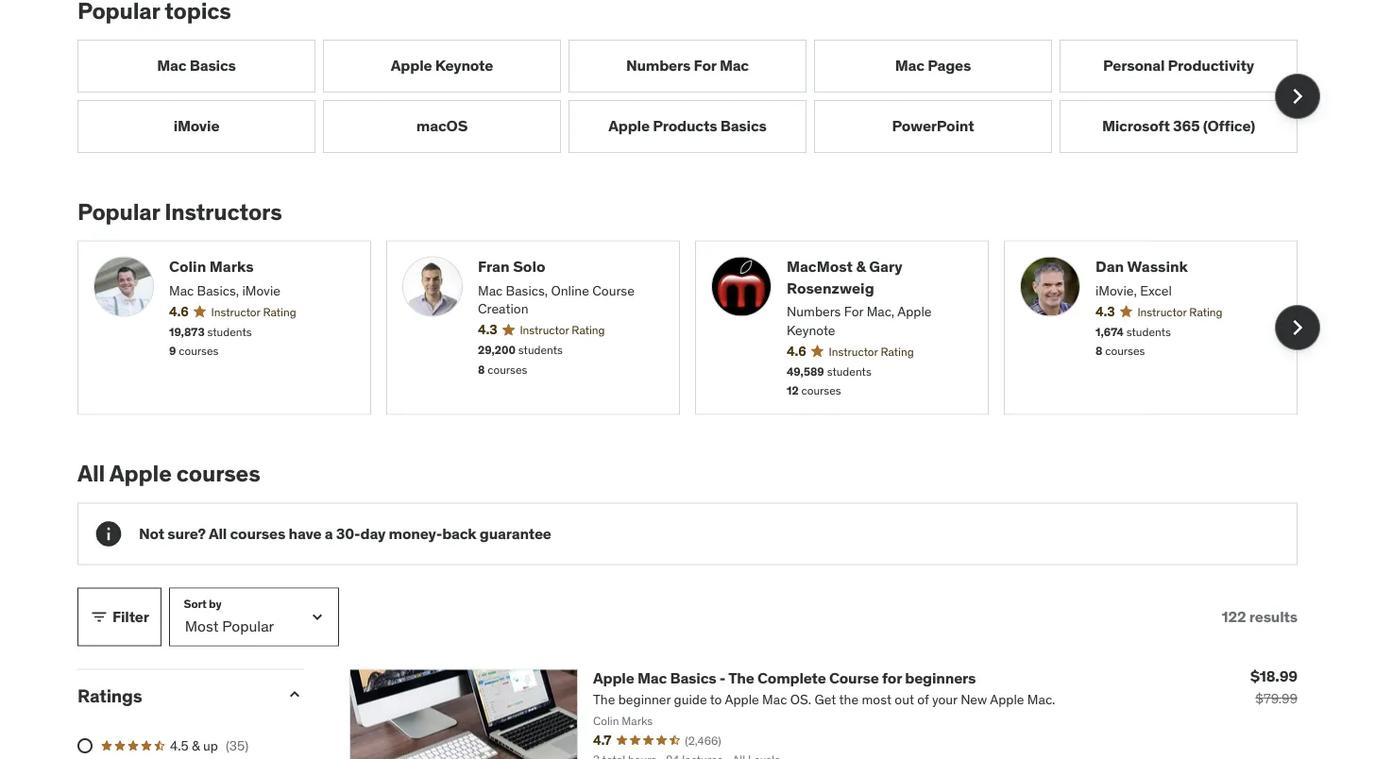 Task type: locate. For each thing, give the bounding box(es) containing it.
0 vertical spatial &
[[856, 257, 866, 276]]

for left mac, on the right
[[844, 303, 863, 320]]

0 vertical spatial keynote
[[435, 56, 493, 75]]

4.3
[[1096, 303, 1115, 320], [478, 321, 497, 338]]

students inside 1,674 students 8 courses
[[1127, 324, 1171, 339]]

students inside 49,589 students 12 courses
[[827, 364, 871, 379]]

8 for fran
[[478, 362, 485, 377]]

pages
[[928, 56, 971, 75]]

small image inside filter button
[[90, 608, 109, 626]]

courses inside 19,873 students 9 courses
[[179, 344, 219, 359]]

rating down mac, on the right
[[881, 344, 914, 359]]

0 vertical spatial 4.6
[[169, 303, 188, 320]]

0 vertical spatial for
[[694, 56, 716, 75]]

students right 19,873 on the top of the page
[[207, 324, 252, 339]]

30-
[[336, 524, 360, 543]]

mac inside fran solo mac basics, online course creation
[[478, 282, 503, 299]]

instructor rating down excel
[[1138, 305, 1223, 319]]

courses down 49,589
[[801, 384, 841, 398]]

numbers down rosenzweig
[[787, 303, 841, 320]]

students
[[207, 324, 252, 339], [1127, 324, 1171, 339], [518, 343, 563, 357], [827, 364, 871, 379]]

next image inside popular instructors element
[[1283, 313, 1313, 343]]

122 results status
[[1222, 607, 1298, 626]]

1 carousel element from the top
[[77, 39, 1320, 153]]

0 horizontal spatial small image
[[90, 608, 109, 626]]

students inside 19,873 students 9 courses
[[207, 324, 252, 339]]

macmost
[[787, 257, 853, 276]]

complete
[[757, 668, 826, 687]]

courses left have
[[230, 524, 285, 543]]

19,873
[[169, 324, 205, 339]]

rating down dan wassink link
[[1189, 305, 1223, 319]]

basics for apple products basics
[[720, 116, 767, 136]]

8 down 1,674
[[1096, 344, 1103, 359]]

instructor for colin marks
[[211, 305, 260, 319]]

0 vertical spatial 8
[[1096, 344, 1103, 359]]

1 vertical spatial 4.3
[[478, 321, 497, 338]]

instructor for dan wassink
[[1138, 305, 1187, 319]]

4.3 for dan wassink
[[1096, 303, 1115, 320]]

4.3 up 29,200
[[478, 321, 497, 338]]

courses down 19,873 on the top of the page
[[179, 344, 219, 359]]

0 horizontal spatial keynote
[[435, 56, 493, 75]]

0 vertical spatial course
[[592, 282, 635, 299]]

beginners
[[905, 668, 976, 687]]

wassink
[[1127, 257, 1188, 276]]

9
[[169, 344, 176, 359]]

1 vertical spatial 4.6
[[787, 342, 806, 359]]

imovie down colin marks link
[[242, 282, 280, 299]]

apple mac basics - the complete course for beginners
[[593, 668, 976, 687]]

1 vertical spatial imovie
[[242, 282, 280, 299]]

rating down online
[[572, 323, 605, 338]]

popular instructors element
[[77, 197, 1320, 415]]

basics for apple mac basics - the complete course for beginners
[[670, 668, 716, 687]]

1 horizontal spatial keynote
[[787, 322, 835, 339]]

basics right products
[[720, 116, 767, 136]]

rosenzweig
[[787, 278, 874, 297]]

courses inside 29,200 students 8 courses
[[488, 362, 527, 377]]

students inside 29,200 students 8 courses
[[518, 343, 563, 357]]

mac left -
[[637, 668, 667, 687]]

instructor rating
[[211, 305, 296, 319], [1138, 305, 1223, 319], [520, 323, 605, 338], [829, 344, 914, 359]]

students for wassink
[[1127, 324, 1171, 339]]

instructor rating down colin marks mac basics, imovie
[[211, 305, 296, 319]]

0 vertical spatial next image
[[1283, 81, 1313, 111]]

instructor
[[211, 305, 260, 319], [1138, 305, 1187, 319], [520, 323, 569, 338], [829, 344, 878, 359]]

8 inside 1,674 students 8 courses
[[1096, 344, 1103, 359]]

1 horizontal spatial imovie
[[242, 282, 280, 299]]

a
[[325, 524, 333, 543]]

2 horizontal spatial basics
[[720, 116, 767, 136]]

mac
[[157, 56, 186, 75], [720, 56, 749, 75], [895, 56, 925, 75], [169, 282, 194, 299], [478, 282, 503, 299], [637, 668, 667, 687]]

& inside macmost & gary rosenzweig numbers for mac, apple keynote
[[856, 257, 866, 276]]

courses inside 1,674 students 8 courses
[[1105, 344, 1145, 359]]

29,200 students 8 courses
[[478, 343, 563, 377]]

rating down colin marks link
[[263, 305, 296, 319]]

mac up creation
[[478, 282, 503, 299]]

1 vertical spatial for
[[844, 303, 863, 320]]

products
[[653, 116, 717, 136]]

2 vertical spatial basics
[[670, 668, 716, 687]]

instructor down colin marks mac basics, imovie
[[211, 305, 260, 319]]

students right 1,674
[[1127, 324, 1171, 339]]

apple for apple keynote
[[391, 56, 432, 75]]

2 basics, from the left
[[506, 282, 548, 299]]

all apple courses
[[77, 459, 260, 488]]

1 horizontal spatial 4.3
[[1096, 303, 1115, 320]]

basics,
[[197, 282, 239, 299], [506, 282, 548, 299]]

courses down 29,200
[[488, 362, 527, 377]]

for up apple products basics
[[694, 56, 716, 75]]

0 horizontal spatial basics
[[190, 56, 236, 75]]

& for 4.5
[[192, 737, 200, 754]]

0 horizontal spatial 8
[[478, 362, 485, 377]]

macmost & gary rosenzweig numbers for mac, apple keynote
[[787, 257, 932, 339]]

1 vertical spatial basics
[[720, 116, 767, 136]]

apple mac basics - the complete course for beginners link
[[593, 668, 976, 687]]

0 vertical spatial imovie
[[173, 116, 219, 136]]

dan wassink link
[[1096, 256, 1282, 278]]

next image for carousel element containing mac basics
[[1283, 81, 1313, 111]]

numbers for mac link
[[569, 39, 807, 92]]

keynote up 49,589
[[787, 322, 835, 339]]

4.6 for rosenzweig
[[787, 342, 806, 359]]

0 horizontal spatial for
[[694, 56, 716, 75]]

microsoft 365 (office) link
[[1060, 100, 1298, 153]]

1 vertical spatial &
[[192, 737, 200, 754]]

&
[[856, 257, 866, 276], [192, 737, 200, 754]]

fran solo mac basics, online course creation
[[478, 257, 635, 317]]

1,674 students 8 courses
[[1096, 324, 1171, 359]]

1 horizontal spatial basics,
[[506, 282, 548, 299]]

carousel element containing colin marks
[[77, 240, 1320, 415]]

course
[[592, 282, 635, 299], [829, 668, 879, 687]]

numbers for mac
[[626, 56, 749, 75]]

instructor rating for macmost & gary rosenzweig
[[829, 344, 914, 359]]

1 horizontal spatial small image
[[285, 685, 304, 704]]

& left up
[[192, 737, 200, 754]]

courses for 49,589
[[801, 384, 841, 398]]

basics, down marks on the top left of page
[[197, 282, 239, 299]]

1 vertical spatial course
[[829, 668, 879, 687]]

instructor up 29,200 students 8 courses
[[520, 323, 569, 338]]

8
[[1096, 344, 1103, 359], [478, 362, 485, 377]]

for
[[882, 668, 902, 687]]

basics
[[190, 56, 236, 75], [720, 116, 767, 136], [670, 668, 716, 687]]

1 vertical spatial keynote
[[787, 322, 835, 339]]

courses
[[179, 344, 219, 359], [1105, 344, 1145, 359], [488, 362, 527, 377], [801, 384, 841, 398], [176, 459, 260, 488], [230, 524, 285, 543]]

$79.99
[[1255, 690, 1298, 707]]

1 horizontal spatial all
[[209, 524, 227, 543]]

courses for 1,674
[[1105, 344, 1145, 359]]

1 next image from the top
[[1283, 81, 1313, 111]]

1 horizontal spatial 4.6
[[787, 342, 806, 359]]

for
[[694, 56, 716, 75], [844, 303, 863, 320]]

0 horizontal spatial 4.3
[[478, 321, 497, 338]]

numbers
[[626, 56, 691, 75], [787, 303, 841, 320]]

small image
[[90, 608, 109, 626], [285, 685, 304, 704]]

0 vertical spatial small image
[[90, 608, 109, 626]]

1 vertical spatial next image
[[1283, 313, 1313, 343]]

course right online
[[592, 282, 635, 299]]

basics up the imovie link
[[190, 56, 236, 75]]

instructor rating down mac, on the right
[[829, 344, 914, 359]]

imovie
[[173, 116, 219, 136], [242, 282, 280, 299]]

mac,
[[867, 303, 895, 320]]

basics left -
[[670, 668, 716, 687]]

1 horizontal spatial 8
[[1096, 344, 1103, 359]]

rating for dan wassink
[[1189, 305, 1223, 319]]

students right 29,200
[[518, 343, 563, 357]]

up
[[203, 737, 218, 754]]

courses down 1,674
[[1105, 344, 1145, 359]]

imovie down mac basics link
[[173, 116, 219, 136]]

next image
[[1283, 81, 1313, 111], [1283, 313, 1313, 343]]

personal productivity
[[1103, 56, 1254, 75]]

1 vertical spatial small image
[[285, 685, 304, 704]]

basics, inside colin marks mac basics, imovie
[[197, 282, 239, 299]]

0 vertical spatial carousel element
[[77, 39, 1320, 153]]

365
[[1173, 116, 1200, 136]]

basics, for marks
[[197, 282, 239, 299]]

apple
[[391, 56, 432, 75], [608, 116, 650, 136], [897, 303, 932, 320], [109, 459, 172, 488], [593, 668, 634, 687]]

gary
[[869, 257, 902, 276]]

0 horizontal spatial basics,
[[197, 282, 239, 299]]

19,873 students 9 courses
[[169, 324, 252, 359]]

day
[[360, 524, 385, 543]]

1 vertical spatial numbers
[[787, 303, 841, 320]]

0 horizontal spatial course
[[592, 282, 635, 299]]

8 inside 29,200 students 8 courses
[[478, 362, 485, 377]]

0 horizontal spatial imovie
[[173, 116, 219, 136]]

1 horizontal spatial basics
[[670, 668, 716, 687]]

2 next image from the top
[[1283, 313, 1313, 343]]

students right 49,589
[[827, 364, 871, 379]]

imovie inside colin marks mac basics, imovie
[[242, 282, 280, 299]]

0 horizontal spatial &
[[192, 737, 200, 754]]

the
[[728, 668, 754, 687]]

0 vertical spatial 4.3
[[1096, 303, 1115, 320]]

keynote up macos
[[435, 56, 493, 75]]

instructor down excel
[[1138, 305, 1187, 319]]

mac left pages
[[895, 56, 925, 75]]

courses inside 49,589 students 12 courses
[[801, 384, 841, 398]]

powerpoint link
[[814, 100, 1052, 153]]

0 horizontal spatial numbers
[[626, 56, 691, 75]]

122
[[1222, 607, 1246, 626]]

1 horizontal spatial numbers
[[787, 303, 841, 320]]

4.6
[[169, 303, 188, 320], [787, 342, 806, 359]]

1 vertical spatial 8
[[478, 362, 485, 377]]

4.6 up 19,873 on the top of the page
[[169, 303, 188, 320]]

1 horizontal spatial &
[[856, 257, 866, 276]]

courses for 19,873
[[179, 344, 219, 359]]

instructor up 49,589 students 12 courses in the right of the page
[[829, 344, 878, 359]]

8 down 29,200
[[478, 362, 485, 377]]

course left for
[[829, 668, 879, 687]]

apple for apple mac basics - the complete course for beginners
[[593, 668, 634, 687]]

4.6 up 49,589
[[787, 342, 806, 359]]

1 basics, from the left
[[197, 282, 239, 299]]

1 vertical spatial carousel element
[[77, 240, 1320, 415]]

keynote
[[435, 56, 493, 75], [787, 322, 835, 339]]

numbers up products
[[626, 56, 691, 75]]

have
[[289, 524, 322, 543]]

basics, inside fran solo mac basics, online course creation
[[506, 282, 548, 299]]

mac down colin
[[169, 282, 194, 299]]

basics, down solo
[[506, 282, 548, 299]]

macos link
[[323, 100, 561, 153]]

4.3 up 1,674
[[1096, 303, 1115, 320]]

all
[[77, 459, 105, 488], [209, 524, 227, 543]]

creation
[[478, 300, 528, 317]]

4.6 for basics,
[[169, 303, 188, 320]]

apple products basics
[[608, 116, 767, 136]]

& left gary
[[856, 257, 866, 276]]

carousel element
[[77, 39, 1320, 153], [77, 240, 1320, 415]]

2 carousel element from the top
[[77, 240, 1320, 415]]

instructor rating down online
[[520, 323, 605, 338]]

mac pages
[[895, 56, 971, 75]]

0 vertical spatial all
[[77, 459, 105, 488]]

1 horizontal spatial for
[[844, 303, 863, 320]]

0 horizontal spatial 4.6
[[169, 303, 188, 320]]



Task type: vqa. For each thing, say whether or not it's contained in the screenshot.


Task type: describe. For each thing, give the bounding box(es) containing it.
49,589
[[787, 364, 824, 379]]

solo
[[513, 257, 545, 276]]

back
[[442, 524, 476, 543]]

macos
[[416, 116, 468, 136]]

students for solo
[[518, 343, 563, 357]]

personal productivity link
[[1060, 39, 1298, 92]]

apple keynote
[[391, 56, 493, 75]]

apple keynote link
[[323, 39, 561, 92]]

powerpoint
[[892, 116, 974, 136]]

mac basics
[[157, 56, 236, 75]]

results
[[1249, 607, 1298, 626]]

courses for not
[[230, 524, 285, 543]]

marks
[[210, 257, 254, 276]]

& for macmost
[[856, 257, 866, 276]]

rating for fran solo
[[572, 323, 605, 338]]

macmost & gary rosenzweig link
[[787, 256, 973, 299]]

colin
[[169, 257, 206, 276]]

productivity
[[1168, 56, 1254, 75]]

microsoft 365 (office)
[[1102, 116, 1255, 136]]

guarantee
[[480, 524, 551, 543]]

not sure? all courses have a 30-day money-back guarantee
[[139, 524, 551, 543]]

sure?
[[167, 524, 206, 543]]

filter button
[[77, 588, 161, 646]]

1 horizontal spatial course
[[829, 668, 879, 687]]

4.3 for fran solo
[[478, 321, 497, 338]]

1,674
[[1096, 324, 1124, 339]]

fran
[[478, 257, 510, 276]]

apple for apple products basics
[[608, 116, 650, 136]]

imovie link
[[77, 100, 315, 153]]

rating for macmost & gary rosenzweig
[[881, 344, 914, 359]]

instructor rating for dan wassink
[[1138, 305, 1223, 319]]

online
[[551, 282, 589, 299]]

mac up the imovie link
[[157, 56, 186, 75]]

imovie,
[[1096, 282, 1137, 299]]

49,589 students 12 courses
[[787, 364, 871, 398]]

carousel element containing mac basics
[[77, 39, 1320, 153]]

not
[[139, 524, 164, 543]]

29,200
[[478, 343, 516, 357]]

0 vertical spatial basics
[[190, 56, 236, 75]]

apple products basics link
[[569, 100, 807, 153]]

basics, for solo
[[506, 282, 548, 299]]

fran solo link
[[478, 256, 664, 278]]

excel
[[1140, 282, 1172, 299]]

for inside macmost & gary rosenzweig numbers for mac, apple keynote
[[844, 303, 863, 320]]

instructor for fran solo
[[520, 323, 569, 338]]

filter
[[112, 607, 149, 626]]

colin marks link
[[169, 256, 355, 278]]

numbers inside macmost & gary rosenzweig numbers for mac, apple keynote
[[787, 303, 841, 320]]

mac inside colin marks mac basics, imovie
[[169, 282, 194, 299]]

4.5
[[170, 737, 189, 754]]

personal
[[1103, 56, 1165, 75]]

students for &
[[827, 364, 871, 379]]

instructor rating for fran solo
[[520, 323, 605, 338]]

4.5 & up (35)
[[170, 737, 249, 754]]

(office)
[[1203, 116, 1255, 136]]

course inside fran solo mac basics, online course creation
[[592, 282, 635, 299]]

12
[[787, 384, 799, 398]]

dan
[[1096, 257, 1124, 276]]

instructor for macmost & gary rosenzweig
[[829, 344, 878, 359]]

0 vertical spatial numbers
[[626, 56, 691, 75]]

keynote inside macmost & gary rosenzweig numbers for mac, apple keynote
[[787, 322, 835, 339]]

money-
[[389, 524, 442, 543]]

ratings button
[[77, 684, 270, 707]]

rating for colin marks
[[263, 305, 296, 319]]

instructor rating for colin marks
[[211, 305, 296, 319]]

0 horizontal spatial all
[[77, 459, 105, 488]]

mac basics link
[[77, 39, 315, 92]]

mac up apple products basics
[[720, 56, 749, 75]]

instructors
[[165, 197, 282, 226]]

popular instructors
[[77, 197, 282, 226]]

mac pages link
[[814, 39, 1052, 92]]

(35)
[[226, 737, 249, 754]]

apple inside macmost & gary rosenzweig numbers for mac, apple keynote
[[897, 303, 932, 320]]

122 results
[[1222, 607, 1298, 626]]

microsoft
[[1102, 116, 1170, 136]]

$18.99 $79.99
[[1250, 667, 1298, 707]]

ratings
[[77, 684, 142, 707]]

courses up sure?
[[176, 459, 260, 488]]

1 vertical spatial all
[[209, 524, 227, 543]]

colin marks mac basics, imovie
[[169, 257, 280, 299]]

popular
[[77, 197, 160, 226]]

8 for dan
[[1096, 344, 1103, 359]]

courses for 29,200
[[488, 362, 527, 377]]

next image for carousel element containing colin marks
[[1283, 313, 1313, 343]]

-
[[720, 668, 726, 687]]

students for marks
[[207, 324, 252, 339]]

$18.99
[[1250, 667, 1298, 686]]

dan wassink imovie, excel
[[1096, 257, 1188, 299]]



